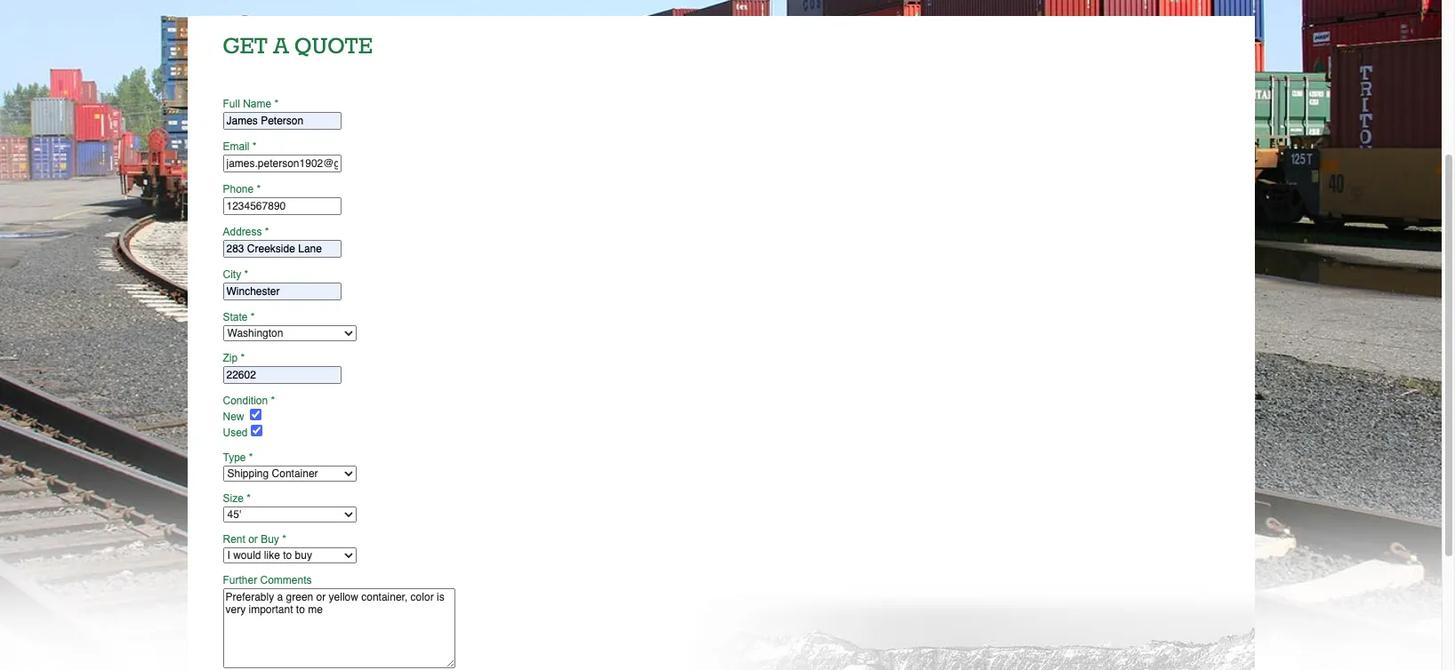 Task type: describe. For each thing, give the bounding box(es) containing it.
full
[[223, 98, 240, 110]]

New checkbox
[[250, 409, 262, 421]]

rent or buy *
[[223, 534, 286, 546]]

type
[[223, 452, 246, 464]]

address
[[223, 226, 262, 238]]

email
[[223, 141, 250, 153]]

further comments
[[223, 575, 312, 587]]

* for condition *
[[271, 395, 275, 407]]

* for city *
[[244, 269, 248, 281]]

new
[[223, 411, 250, 423]]

Address text field
[[223, 240, 341, 258]]

* for size *
[[247, 493, 251, 505]]

get a quote
[[223, 34, 373, 60]]

* for state *
[[251, 311, 255, 324]]

comments
[[260, 575, 312, 587]]

buy
[[261, 534, 279, 546]]

city *
[[223, 269, 248, 281]]

full name *
[[223, 98, 279, 110]]

Full Name text field
[[223, 112, 341, 130]]

zip *
[[223, 352, 245, 365]]

Used checkbox
[[251, 425, 262, 437]]

* for phone *
[[257, 183, 261, 196]]

email *
[[223, 141, 257, 153]]



Task type: vqa. For each thing, say whether or not it's contained in the screenshot.
Further
yes



Task type: locate. For each thing, give the bounding box(es) containing it.
phone
[[223, 183, 254, 196]]

a
[[273, 34, 289, 60]]

* right city
[[244, 269, 248, 281]]

used
[[223, 427, 251, 439]]

* up address text field
[[265, 226, 269, 238]]

zip
[[223, 352, 238, 365]]

* down zip text field
[[271, 395, 275, 407]]

size
[[223, 493, 244, 505]]

* for email *
[[252, 141, 257, 153]]

* right size
[[247, 493, 251, 505]]

* for type *
[[249, 452, 253, 464]]

quote
[[295, 34, 373, 60]]

rent
[[223, 534, 245, 546]]

* right state
[[251, 311, 255, 324]]

* right the buy
[[282, 534, 286, 546]]

condition
[[223, 395, 268, 407]]

name
[[243, 98, 271, 110]]

*
[[274, 98, 279, 110], [252, 141, 257, 153], [257, 183, 261, 196], [265, 226, 269, 238], [244, 269, 248, 281], [251, 311, 255, 324], [241, 352, 245, 365], [271, 395, 275, 407], [249, 452, 253, 464], [247, 493, 251, 505], [282, 534, 286, 546]]

Phone text field
[[223, 197, 341, 215]]

* right phone on the left
[[257, 183, 261, 196]]

Zip text field
[[223, 366, 341, 384]]

get
[[223, 34, 268, 60]]

Email  text field
[[223, 155, 341, 173]]

* right type
[[249, 452, 253, 464]]

state
[[223, 311, 248, 324]]

further
[[223, 575, 257, 587]]

* for zip *
[[241, 352, 245, 365]]

type *
[[223, 452, 253, 464]]

* right email
[[252, 141, 257, 153]]

city
[[223, 269, 241, 281]]

phone *
[[223, 183, 261, 196]]

state *
[[223, 311, 255, 324]]

Further Comments text field
[[223, 589, 455, 669]]

* for address *
[[265, 226, 269, 238]]

or
[[248, 534, 258, 546]]

address *
[[223, 226, 269, 238]]

* right zip
[[241, 352, 245, 365]]

City text field
[[223, 283, 341, 301]]

condition *
[[223, 395, 275, 407]]

* up "full name" text field at the top left of the page
[[274, 98, 279, 110]]

size *
[[223, 493, 251, 505]]



